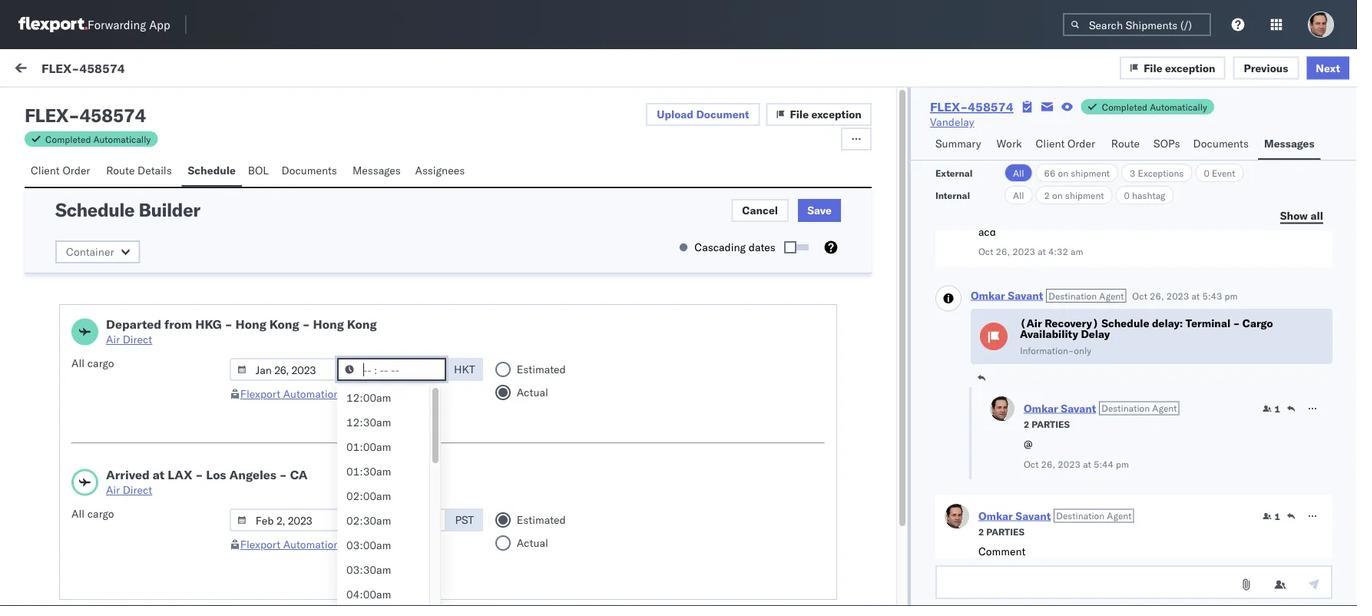 Task type: vqa. For each thing, say whether or not it's contained in the screenshot.


Task type: describe. For each thing, give the bounding box(es) containing it.
great
[[89, 516, 114, 529]]

route for route
[[1112, 137, 1140, 150]]

document
[[696, 108, 750, 121]]

latent
[[46, 193, 77, 206]]

devan
[[166, 485, 198, 498]]

filing
[[70, 262, 94, 275]]

flexport for angeles
[[240, 538, 281, 551]]

1 vertical spatial flex-458574
[[930, 99, 1014, 114]]

3 resize handle column header from the left
[[1023, 128, 1042, 606]]

show all
[[1281, 209, 1324, 222]]

a inside 'contract established, we will create a lucrative partnership.'
[[382, 516, 387, 529]]

external (0)
[[25, 98, 88, 111]]

this
[[46, 516, 67, 529]]

automation for ca
[[283, 538, 340, 551]]

updated for departed from hkg - hong kong - hong kong
[[343, 387, 383, 401]]

schedule button
[[182, 157, 242, 187]]

messaging
[[80, 193, 132, 206]]

2 hong from the left
[[313, 317, 344, 332]]

0 horizontal spatial file exception
[[790, 108, 862, 121]]

flexport for kong
[[240, 387, 281, 401]]

26, for oct 26, 2023, 5:45 pm edt
[[479, 586, 496, 599]]

air inside 'departed from hkg - hong kong - hong kong air direct'
[[106, 333, 120, 346]]

2023 for acd
[[1013, 246, 1036, 257]]

at inside @ oct 26, 2023 at 5:44 pm
[[1084, 458, 1092, 470]]

acd
[[979, 225, 997, 238]]

notifying
[[82, 585, 125, 598]]

import work
[[114, 63, 174, 76]]

1 hong from the left
[[236, 317, 267, 332]]

import
[[114, 63, 146, 76]]

flex
[[25, 104, 68, 127]]

agent for @
[[1153, 402, 1177, 414]]

omkar savant for filing
[[75, 236, 143, 249]]

omkar savant destination agent for @
[[1024, 401, 1177, 415]]

(air recovery) schedule delay: terminal - cargo availability delay information-only
[[1020, 317, 1274, 356]]

forwarding app
[[88, 17, 170, 32]]

omkar up floats
[[75, 305, 107, 318]]

whatever floats your boat! waka waka!
[[46, 331, 238, 345]]

1 vertical spatial file
[[790, 108, 809, 121]]

0 vertical spatial file exception
[[1144, 61, 1216, 74]]

2 parties button for comment
[[979, 524, 1025, 538]]

savant up whatever floats your boat! waka waka!
[[110, 305, 143, 318]]

delayed.
[[358, 585, 399, 598]]

actual for arrived at lax - los angeles - ca
[[517, 536, 548, 550]]

show
[[1281, 209, 1309, 222]]

0 horizontal spatial messages button
[[346, 157, 409, 187]]

arrived
[[106, 467, 150, 483]]

all button for 2
[[1005, 186, 1033, 204]]

vandelay
[[930, 115, 975, 129]]

air direct link for hong
[[106, 332, 377, 347]]

2 right 12:00am
[[422, 387, 428, 401]]

k
[[246, 585, 253, 598]]

all down work button
[[1013, 167, 1025, 179]]

flex - 458574
[[25, 104, 146, 127]]

agent for comment
[[1108, 510, 1132, 522]]

flex- 2271801
[[1049, 394, 1128, 407]]

flexport automation updated on feb 2 for ca
[[240, 538, 428, 551]]

1 horizontal spatial order
[[1068, 137, 1096, 150]]

0 vertical spatial destination
[[1049, 290, 1097, 302]]

savant up the comment
[[1016, 509, 1051, 523]]

4:32
[[1049, 246, 1069, 257]]

on down 66
[[1053, 189, 1063, 201]]

1 vertical spatial delay
[[201, 485, 230, 498]]

message
[[48, 133, 84, 145]]

all cargo for arrived
[[71, 507, 114, 521]]

12:00am
[[346, 391, 391, 405]]

2 parties for @
[[1024, 418, 1070, 430]]

forwarding app link
[[18, 17, 170, 32]]

flexport automation updated on feb 2 button for hong
[[240, 387, 428, 401]]

0 horizontal spatial a
[[81, 516, 86, 529]]

omkar up filing
[[75, 236, 107, 249]]

my
[[15, 59, 40, 80]]

save
[[808, 204, 832, 217]]

work inside button
[[149, 63, 174, 76]]

devan
[[279, 585, 308, 598]]

1 vertical spatial your
[[125, 331, 146, 345]]

omkar up "warehouse"
[[75, 458, 107, 472]]

5:46
[[531, 394, 555, 407]]

type
[[232, 400, 256, 414]]

(air
[[1020, 317, 1043, 330]]

savant up the (air
[[1008, 289, 1044, 302]]

0 horizontal spatial client order button
[[25, 157, 100, 187]]

improve
[[226, 262, 264, 275]]

comment
[[979, 545, 1026, 558]]

savant up @ oct 26, 2023 at 5:44 pm
[[1061, 401, 1097, 415]]

2 up '@'
[[1024, 418, 1030, 430]]

hkt
[[454, 363, 475, 376]]

0 horizontal spatial am
[[52, 262, 67, 275]]

ca
[[290, 467, 308, 483]]

at inside the arrived at lax - los angeles - ca air direct
[[153, 467, 165, 483]]

0 vertical spatial exception
[[1166, 61, 1216, 74]]

omkar savant destination agent for comment
[[979, 509, 1132, 523]]

0 horizontal spatial client order
[[31, 164, 90, 177]]

0 for 0 hashtag
[[1125, 189, 1130, 201]]

2 flex- 458574 from the top
[[1049, 486, 1121, 499]]

event
[[1212, 167, 1236, 179]]

0 vertical spatial your
[[267, 262, 288, 275]]

feb for arrived at lax - los angeles - ca
[[401, 538, 419, 551]]

0 horizontal spatial automatically
[[93, 133, 151, 145]]

pm for 5:46
[[557, 394, 574, 407]]

0 vertical spatial client order
[[1036, 137, 1096, 150]]

oct for oct 26, 2023, 5:45 pm edt
[[459, 586, 476, 599]]

oct 26, 2023 at 5:43 pm
[[1133, 290, 1238, 302]]

automation for hong
[[283, 387, 340, 401]]

2 -- : -- -- text field from the top
[[337, 509, 446, 532]]

edt for oct 26, 2023, 5:46 pm edt
[[576, 394, 596, 407]]

oct 26, 2023, 7:22 pm edt
[[459, 179, 596, 192]]

air inside the arrived at lax - los angeles - ca air direct
[[106, 483, 120, 497]]

oct for oct 26, 2023, 6:30 pm edt
[[459, 317, 476, 330]]

at inside acd oct 26, 2023 at 4:32 am
[[1038, 246, 1046, 257]]

exception: warehouse devan delay
[[49, 485, 230, 498]]

partnership.
[[46, 531, 106, 544]]

schedule builder
[[55, 198, 200, 221]]

omkar savant for your
[[75, 305, 143, 318]]

my work
[[15, 59, 84, 80]]

external for external (0)
[[25, 98, 65, 111]]

flex- 458574 for oct 26, 2023, 7:22 pm edt
[[1049, 179, 1121, 192]]

actual for departed from hkg - hong kong - hong kong
[[517, 386, 548, 399]]

internal (0) button
[[97, 91, 172, 121]]

2023, for 6:30
[[499, 317, 529, 330]]

savant up "warehouse"
[[110, 458, 143, 472]]

savant up the commendation
[[110, 236, 143, 249]]

1 kong from the left
[[270, 317, 299, 332]]

deal
[[117, 516, 138, 529]]

0 vertical spatial documents
[[1194, 137, 1249, 150]]

1 vertical spatial client
[[31, 164, 60, 177]]

5:43
[[1203, 290, 1223, 302]]

1 button for comment
[[1263, 510, 1281, 523]]

contract
[[206, 516, 247, 529]]

upload
[[657, 108, 694, 121]]

omkar savant for test.
[[75, 166, 143, 180]]

floats
[[95, 331, 123, 345]]

latent messaging test.
[[46, 193, 157, 206]]

omkar savant button for @
[[1024, 401, 1097, 415]]

pst
[[455, 513, 474, 527]]

schedule inside (air recovery) schedule delay: terminal - cargo availability delay information-only
[[1102, 317, 1150, 330]]

0 vertical spatial completed
[[1102, 101, 1148, 113]]

related
[[1050, 133, 1082, 145]]

edt for oct 26, 2023, 7:22 pm edt
[[576, 179, 596, 192]]

oct for oct 26, 2023 at 5:43 pm
[[1133, 290, 1148, 302]]

direct inside 'departed from hkg - hong kong - hong kong air direct'
[[123, 333, 152, 346]]

2023 for @
[[1058, 458, 1081, 470]]

0 horizontal spatial completed automatically
[[45, 133, 151, 145]]

feb for departed from hkg - hong kong - hong kong
[[401, 387, 419, 401]]

0 vertical spatial messages
[[1265, 137, 1315, 150]]

2 kong from the left
[[347, 317, 377, 332]]

1 vertical spatial completed
[[45, 133, 91, 145]]

1 horizontal spatial documents button
[[1188, 130, 1259, 160]]

mmm d, yyyy text field for angeles
[[230, 509, 339, 532]]

0 horizontal spatial order
[[63, 164, 90, 177]]

01:00am
[[346, 440, 391, 454]]

flex-458574 link
[[930, 99, 1014, 114]]

you
[[128, 585, 145, 598]]

omkar up the "latent messaging test."
[[75, 166, 107, 180]]

0 horizontal spatial documents button
[[276, 157, 346, 187]]

omkar up '@'
[[1024, 401, 1059, 415]]

shipment for 66 on shipment
[[1071, 167, 1110, 179]]

02:00am
[[346, 489, 391, 503]]

i am filing a commendation report to improve your morale!
[[46, 262, 328, 275]]

cascading dates
[[695, 241, 776, 254]]

availability
[[1020, 327, 1079, 341]]

edt for oct 26, 2023, 5:45 pm edt
[[576, 586, 596, 599]]

2 down 66
[[1045, 189, 1050, 201]]

&
[[256, 585, 263, 598]]

route details button
[[100, 157, 182, 187]]

save button
[[798, 199, 841, 222]]

flexport automation updated on feb 2 button for ca
[[240, 538, 428, 551]]

boat!
[[149, 331, 174, 345]]

2023, for 7:22
[[499, 179, 529, 192]]

route for route details
[[106, 164, 135, 177]]

route button
[[1106, 130, 1148, 160]]

this is a great deal
[[46, 516, 138, 529]]

2 vertical spatial your
[[171, 585, 192, 598]]

1 vertical spatial messages
[[353, 164, 401, 177]]

savant up test.
[[110, 166, 143, 180]]

oct inside acd oct 26, 2023 at 4:32 am
[[979, 246, 994, 257]]

7:22
[[531, 179, 555, 192]]

acd oct 26, 2023 at 4:32 am
[[979, 225, 1084, 257]]

on up 12:30am
[[386, 387, 398, 401]]

4 resize handle column header from the left
[[1319, 128, 1337, 606]]

Search Shipments (/) text field
[[1063, 13, 1212, 36]]

create
[[348, 516, 379, 529]]



Task type: locate. For each thing, give the bounding box(es) containing it.
2023 inside acd oct 26, 2023 at 4:32 am
[[1013, 246, 1036, 257]]

26, down acd
[[996, 246, 1011, 257]]

flex-
[[41, 60, 79, 75], [930, 99, 968, 114], [1049, 179, 1081, 192], [1049, 248, 1081, 261], [1049, 317, 1081, 330], [1049, 394, 1081, 407], [1049, 486, 1081, 499], [1049, 586, 1081, 599]]

1 horizontal spatial am
[[1071, 246, 1084, 257]]

file right 'document'
[[790, 108, 809, 121]]

2 flexport automation updated on feb 2 from the top
[[240, 538, 428, 551]]

hkg
[[195, 317, 222, 332]]

2023, left 6:30
[[499, 317, 529, 330]]

0 horizontal spatial kong
[[270, 317, 299, 332]]

1 vertical spatial feb
[[401, 538, 419, 551]]

@
[[1024, 437, 1033, 451]]

all cargo down floats
[[71, 357, 114, 370]]

internal (0)
[[103, 98, 163, 111]]

0 vertical spatial estimated
[[517, 363, 566, 376]]

container button
[[55, 241, 140, 264]]

external for external
[[936, 167, 973, 179]]

1 horizontal spatial work
[[1084, 133, 1104, 145]]

1 cargo from the top
[[87, 357, 114, 370]]

destination for @
[[1102, 402, 1150, 414]]

edt for oct 26, 2023, 6:30 pm edt
[[576, 317, 596, 330]]

1 vertical spatial agent
[[1153, 402, 1177, 414]]

1 for comment
[[1275, 511, 1281, 522]]

k,
[[266, 585, 276, 598]]

0 for 0 event
[[1204, 167, 1210, 179]]

flex- 458574 for oct 26, 2023, 5:45 pm edt
[[1049, 586, 1121, 599]]

1 2023, from the top
[[499, 179, 529, 192]]

2 parties
[[1024, 418, 1070, 430], [979, 526, 1025, 537]]

pm
[[1225, 290, 1238, 302], [1117, 458, 1130, 470]]

hong down 'morale!'
[[313, 317, 344, 332]]

0 vertical spatial 2023
[[1013, 246, 1036, 257]]

4 omkar savant from the top
[[75, 458, 143, 472]]

-- : -- -- text field up 12:00am
[[337, 358, 446, 381]]

we are notifying you that your shipment, k & k, devan has been delayed.
[[46, 585, 399, 598]]

1 horizontal spatial (0)
[[143, 98, 163, 111]]

2 cargo from the top
[[87, 507, 114, 521]]

2023, left 5:46
[[499, 394, 529, 407]]

3
[[1130, 167, 1136, 179]]

we
[[312, 516, 326, 529]]

order
[[1068, 137, 1096, 150], [63, 164, 90, 177]]

work for my
[[44, 59, 84, 80]]

2023, for 5:46
[[499, 394, 529, 407]]

26, inside @ oct 26, 2023 at 5:44 pm
[[1042, 458, 1056, 470]]

list box
[[337, 386, 429, 606]]

2 horizontal spatial your
[[267, 262, 288, 275]]

1 updated from the top
[[343, 387, 383, 401]]

1 air direct link from the top
[[106, 332, 377, 347]]

internal for internal
[[936, 189, 971, 201]]

edt right 5:45
[[576, 586, 596, 599]]

estimated for arrived at lax - los angeles - ca
[[517, 513, 566, 527]]

1 vertical spatial cargo
[[87, 507, 114, 521]]

cargo for arrived
[[87, 507, 114, 521]]

02:30am
[[346, 514, 391, 527]]

1 vertical spatial internal
[[936, 189, 971, 201]]

-- : -- -- text field down 02:00am
[[337, 509, 446, 532]]

work up 'external (0)'
[[44, 59, 84, 80]]

0 horizontal spatial flex-458574
[[41, 60, 125, 75]]

(0) inside button
[[143, 98, 163, 111]]

flex-458574 up vandelay
[[930, 99, 1014, 114]]

feb down lucrative
[[401, 538, 419, 551]]

2 edt from the top
[[576, 317, 596, 330]]

pm inside @ oct 26, 2023 at 5:44 pm
[[1117, 458, 1130, 470]]

0 horizontal spatial 2023
[[1013, 246, 1036, 257]]

am inside acd oct 26, 2023 at 4:32 am
[[1071, 246, 1084, 257]]

cargo for departed
[[87, 357, 114, 370]]

shipment for 2 on shipment
[[1066, 189, 1105, 201]]

2 flexport from the top
[[240, 538, 281, 551]]

1 vertical spatial 2 parties button
[[979, 524, 1025, 538]]

all button for 66
[[1005, 164, 1033, 182]]

0
[[1204, 167, 1210, 179], [1125, 189, 1130, 201]]

automatically up sops
[[1150, 101, 1208, 113]]

03:30am
[[346, 563, 391, 577]]

1 horizontal spatial client order button
[[1030, 130, 1106, 160]]

1366815
[[1081, 317, 1128, 330]]

1 resize handle column header from the left
[[433, 128, 452, 606]]

angeles
[[229, 467, 277, 483]]

sops button
[[1148, 130, 1188, 160]]

26, for oct 26, 2023, 6:30 pm edt
[[479, 317, 496, 330]]

oct up hkt
[[459, 317, 476, 330]]

1 direct from the top
[[123, 333, 152, 346]]

2 pm from the top
[[557, 317, 574, 330]]

1 vertical spatial exception:
[[49, 485, 103, 498]]

on
[[1058, 167, 1069, 179], [1053, 189, 1063, 201], [386, 387, 398, 401], [386, 538, 398, 551]]

0 vertical spatial updated
[[343, 387, 383, 401]]

1 feb from the top
[[401, 387, 419, 401]]

am right 4:32
[[1071, 246, 1084, 257]]

0 vertical spatial pm
[[1225, 290, 1238, 302]]

0 vertical spatial flex- 458574
[[1049, 179, 1121, 192]]

1 flex- 458574 from the top
[[1049, 179, 1121, 192]]

5:44
[[1094, 458, 1114, 470]]

destination up recovery)
[[1049, 290, 1097, 302]]

we
[[46, 585, 61, 598]]

your left 'morale!'
[[267, 262, 288, 275]]

26, right assignees button
[[479, 179, 496, 192]]

messages left assignees
[[353, 164, 401, 177]]

1 vertical spatial omkar savant button
[[1024, 401, 1097, 415]]

2023 inside @ oct 26, 2023 at 5:44 pm
[[1058, 458, 1081, 470]]

1 edt from the top
[[576, 179, 596, 192]]

(0) down import work button
[[143, 98, 163, 111]]

builder
[[139, 198, 200, 221]]

exception
[[1166, 61, 1216, 74], [812, 108, 862, 121]]

3 2023, from the top
[[499, 394, 529, 407]]

pm for 6:30
[[557, 317, 574, 330]]

updated up 12:30am
[[343, 387, 383, 401]]

1 horizontal spatial a
[[97, 262, 103, 275]]

estimated up 5:45
[[517, 513, 566, 527]]

26, left 5:45
[[479, 586, 496, 599]]

0 vertical spatial am
[[1071, 246, 1084, 257]]

2023, left 7:22
[[499, 179, 529, 192]]

@ oct 26, 2023 at 5:44 pm
[[1024, 437, 1130, 470]]

flexport automation updated on feb 2 for hong
[[240, 387, 428, 401]]

resize handle column header
[[433, 128, 452, 606], [728, 128, 747, 606], [1023, 128, 1042, 606], [1319, 128, 1337, 606]]

oct down assignees
[[459, 179, 476, 192]]

0 left event
[[1204, 167, 1210, 179]]

2271801
[[1081, 394, 1128, 407]]

a right create
[[382, 516, 387, 529]]

1 horizontal spatial completed
[[1102, 101, 1148, 113]]

4 edt from the top
[[576, 586, 596, 599]]

1 1 button from the top
[[1263, 403, 1281, 415]]

1 all button from the top
[[1005, 164, 1033, 182]]

work inside button
[[997, 137, 1022, 150]]

all cargo for departed
[[71, 357, 114, 370]]

from
[[164, 317, 192, 332]]

client up 66
[[1036, 137, 1065, 150]]

1 1 from the top
[[1275, 403, 1281, 415]]

1 button for @
[[1263, 403, 1281, 415]]

destination up 5:44
[[1102, 402, 1150, 414]]

pm for 7:22
[[557, 179, 574, 192]]

pm for 5:45
[[557, 586, 574, 599]]

schedule for schedule
[[188, 164, 236, 177]]

warehouse
[[106, 485, 163, 498]]

1 vertical spatial shipment
[[1066, 189, 1105, 201]]

2 updated from the top
[[343, 538, 383, 551]]

3 flex- 458574 from the top
[[1049, 586, 1121, 599]]

2 2023, from the top
[[499, 317, 529, 330]]

66 on shipment
[[1045, 167, 1110, 179]]

kong up 12:00am
[[347, 317, 377, 332]]

0 hashtag
[[1125, 189, 1166, 201]]

flexport. image
[[18, 17, 88, 32]]

file
[[1144, 61, 1163, 74], [790, 108, 809, 121]]

flex-458574 down forwarding app "link"
[[41, 60, 125, 75]]

1 -- : -- -- text field from the top
[[337, 358, 446, 381]]

exception: for exception:
[[49, 400, 103, 414]]

schedule inside button
[[188, 164, 236, 177]]

2 on shipment
[[1045, 189, 1105, 201]]

0 vertical spatial internal
[[103, 98, 141, 111]]

1 flexport automation updated on feb 2 button from the top
[[240, 387, 428, 401]]

0 vertical spatial route
[[1112, 137, 1140, 150]]

1 omkar savant from the top
[[75, 166, 143, 180]]

internal inside button
[[103, 98, 141, 111]]

2023 left 5:44
[[1058, 458, 1081, 470]]

2 parties for comment
[[979, 526, 1025, 537]]

file down search shipments (/) text box
[[1144, 61, 1163, 74]]

air direct link for los
[[106, 483, 308, 498]]

internal for internal (0)
[[103, 98, 141, 111]]

work right import
[[149, 63, 174, 76]]

cancel
[[743, 204, 778, 217]]

26,
[[479, 179, 496, 192], [996, 246, 1011, 257], [1150, 290, 1165, 302], [479, 317, 496, 330], [479, 394, 496, 407], [1042, 458, 1056, 470], [479, 586, 496, 599]]

feb right 12:00am
[[401, 387, 419, 401]]

previous button
[[1234, 56, 1300, 79]]

1 horizontal spatial messages
[[1265, 137, 1315, 150]]

messages button up show
[[1259, 130, 1321, 160]]

1 vertical spatial schedule
[[55, 198, 135, 221]]

0 vertical spatial flex-458574
[[41, 60, 125, 75]]

2023, for 5:45
[[499, 586, 529, 599]]

0 horizontal spatial route
[[106, 164, 135, 177]]

1 pm from the top
[[557, 179, 574, 192]]

2 vertical spatial omkar savant button
[[979, 509, 1051, 523]]

delay:
[[1153, 317, 1184, 330]]

0 event
[[1204, 167, 1236, 179]]

completed down 'flex - 458574'
[[45, 133, 91, 145]]

1 horizontal spatial completed automatically
[[1102, 101, 1208, 113]]

parties up the comment
[[987, 526, 1025, 537]]

2 (0) from the left
[[143, 98, 163, 111]]

savant
[[110, 166, 143, 180], [110, 236, 143, 249], [1008, 289, 1044, 302], [110, 305, 143, 318], [1061, 401, 1097, 415], [110, 458, 143, 472], [1016, 509, 1051, 523]]

0 vertical spatial omkar savant button
[[971, 289, 1044, 302]]

(0) inside button
[[68, 98, 88, 111]]

report
[[181, 262, 210, 275]]

1 vertical spatial automatically
[[93, 133, 151, 145]]

12:30am
[[346, 416, 391, 429]]

updated for arrived at lax - los angeles - ca
[[343, 538, 383, 551]]

mmm d, yyyy text field for kong
[[230, 358, 339, 381]]

1 horizontal spatial file
[[1144, 61, 1163, 74]]

1 vertical spatial order
[[63, 164, 90, 177]]

1 vertical spatial documents
[[282, 164, 337, 177]]

0 horizontal spatial work
[[149, 63, 174, 76]]

schedule
[[188, 164, 236, 177], [55, 198, 135, 221], [1102, 317, 1150, 330]]

commendation
[[105, 262, 178, 275]]

4 pm from the top
[[557, 586, 574, 599]]

2 horizontal spatial 2023
[[1167, 290, 1190, 302]]

delay inside (air recovery) schedule delay: terminal - cargo availability delay information-only
[[1081, 327, 1111, 341]]

26, for oct 26, 2023, 5:46 pm edt
[[479, 394, 496, 407]]

hashtag
[[1133, 189, 1166, 201]]

morale!
[[291, 262, 328, 275]]

agent up 1366815
[[1100, 290, 1124, 302]]

at left 4:32
[[1038, 246, 1046, 257]]

documents right 'bol' "button"
[[282, 164, 337, 177]]

1 horizontal spatial messages button
[[1259, 130, 1321, 160]]

1 vertical spatial actual
[[517, 536, 548, 550]]

0 vertical spatial all button
[[1005, 164, 1033, 182]]

direct
[[123, 333, 152, 346], [123, 483, 152, 497]]

documents button right bol
[[276, 157, 346, 187]]

2 automation from the top
[[283, 538, 340, 551]]

26, left 5:44
[[1042, 458, 1056, 470]]

air down arrived
[[106, 483, 120, 497]]

(0) for external (0)
[[68, 98, 88, 111]]

list box containing 12:00am
[[337, 386, 429, 606]]

at left lax
[[153, 467, 165, 483]]

0 vertical spatial all cargo
[[71, 357, 114, 370]]

omkar savant button up '@'
[[1024, 401, 1097, 415]]

1 horizontal spatial flex-458574
[[930, 99, 1014, 114]]

1 vertical spatial direct
[[123, 483, 152, 497]]

forwarding
[[88, 17, 146, 32]]

1 estimated from the top
[[517, 363, 566, 376]]

1 vertical spatial 2023
[[1167, 290, 1190, 302]]

oct down hkt
[[459, 394, 476, 407]]

0 vertical spatial automatically
[[1150, 101, 1208, 113]]

1 vertical spatial mmm d, yyyy text field
[[230, 509, 339, 532]]

1 vertical spatial flexport automation updated on feb 2 button
[[240, 538, 428, 551]]

shipment up 2 on shipment
[[1071, 167, 1110, 179]]

2 1 button from the top
[[1263, 510, 1281, 523]]

0 vertical spatial completed automatically
[[1102, 101, 1208, 113]]

work right summary button
[[997, 137, 1022, 150]]

0 vertical spatial cargo
[[87, 357, 114, 370]]

2 estimated from the top
[[517, 513, 566, 527]]

0 vertical spatial external
[[25, 98, 65, 111]]

26, inside acd oct 26, 2023 at 4:32 am
[[996, 246, 1011, 257]]

26, for oct 26, 2023 at 5:43 pm
[[1150, 290, 1165, 302]]

information-
[[1020, 345, 1074, 356]]

oct for oct 26, 2023, 7:22 pm edt
[[459, 179, 476, 192]]

bol
[[248, 164, 269, 177]]

2 1 from the top
[[1275, 511, 1281, 522]]

updated
[[343, 387, 383, 401], [343, 538, 383, 551]]

0 horizontal spatial documents
[[282, 164, 337, 177]]

client
[[1036, 137, 1065, 150], [31, 164, 60, 177]]

external down my work
[[25, 98, 65, 111]]

all button up acd oct 26, 2023 at 4:32 am
[[1005, 186, 1033, 204]]

1 horizontal spatial automatically
[[1150, 101, 1208, 113]]

2 vertical spatial omkar savant destination agent
[[979, 509, 1132, 523]]

0 horizontal spatial your
[[125, 331, 146, 345]]

4 2023, from the top
[[499, 586, 529, 599]]

1 mmm d, yyyy text field from the top
[[230, 358, 339, 381]]

0 horizontal spatial hong
[[236, 317, 267, 332]]

0 vertical spatial mmm d, yyyy text field
[[230, 358, 339, 381]]

work for related
[[1084, 133, 1104, 145]]

1 horizontal spatial parties
[[1032, 418, 1070, 430]]

04:00am
[[346, 588, 391, 601]]

1 actual from the top
[[517, 386, 548, 399]]

parties for @
[[1032, 418, 1070, 430]]

at
[[1038, 246, 1046, 257], [1192, 290, 1200, 302], [1084, 458, 1092, 470], [153, 467, 165, 483]]

automatically up the route details
[[93, 133, 151, 145]]

waka
[[177, 331, 204, 345]]

at left 5:43 at the right top of page
[[1192, 290, 1200, 302]]

your right that
[[171, 585, 192, 598]]

26, up delay:
[[1150, 290, 1165, 302]]

2 down lucrative
[[422, 538, 428, 551]]

exception: for exception: warehouse devan delay
[[49, 485, 103, 498]]

omkar savant button for comment
[[979, 509, 1051, 523]]

(0) for internal (0)
[[143, 98, 163, 111]]

dates
[[749, 241, 776, 254]]

edt right 7:22
[[576, 179, 596, 192]]

completed automatically down 'flex - 458574'
[[45, 133, 151, 145]]

arrived at lax - los angeles - ca air direct
[[106, 467, 308, 497]]

schedule left bol
[[188, 164, 236, 177]]

0 vertical spatial file
[[1144, 61, 1163, 74]]

flexport down 'departed from hkg - hong kong - hong kong air direct'
[[240, 387, 281, 401]]

2 parties button up '@'
[[1024, 417, 1070, 430]]

estimated for departed from hkg - hong kong - hong kong
[[517, 363, 566, 376]]

external inside external (0) button
[[25, 98, 65, 111]]

1 vertical spatial estimated
[[517, 513, 566, 527]]

1 horizontal spatial 0
[[1204, 167, 1210, 179]]

file exception button
[[1120, 56, 1226, 79], [1120, 56, 1226, 79], [766, 103, 872, 126], [766, 103, 872, 126]]

0 horizontal spatial exception
[[812, 108, 862, 121]]

actual down oct 26, 2023, 6:30 pm edt
[[517, 386, 548, 399]]

been
[[331, 585, 355, 598]]

1 horizontal spatial pm
[[1225, 290, 1238, 302]]

all
[[1311, 209, 1324, 222]]

messages button left assignees
[[346, 157, 409, 187]]

3 omkar savant from the top
[[75, 305, 143, 318]]

flexport automation updated on feb 2 button down will
[[240, 538, 428, 551]]

2 direct from the top
[[123, 483, 152, 497]]

assignees
[[415, 164, 465, 177]]

external
[[25, 98, 65, 111], [936, 167, 973, 179]]

2 all cargo from the top
[[71, 507, 114, 521]]

0 vertical spatial flexport
[[240, 387, 281, 401]]

parties up '@'
[[1032, 418, 1070, 430]]

omkar savant button
[[971, 289, 1044, 302], [1024, 401, 1097, 415], [979, 509, 1051, 523]]

all up acd oct 26, 2023 at 4:32 am
[[1013, 189, 1025, 201]]

direct inside the arrived at lax - los angeles - ca air direct
[[123, 483, 152, 497]]

destination down 5:44
[[1057, 510, 1105, 522]]

pm right 7:22
[[557, 179, 574, 192]]

2 all button from the top
[[1005, 186, 1033, 204]]

0 vertical spatial feb
[[401, 387, 419, 401]]

automation left 12:00am
[[283, 387, 340, 401]]

2 parties button for @
[[1024, 417, 1070, 430]]

next
[[1316, 61, 1341, 74]]

1 horizontal spatial exception
[[1166, 61, 1216, 74]]

oct inside @ oct 26, 2023 at 5:44 pm
[[1024, 458, 1039, 470]]

-- : -- -- text field
[[337, 358, 446, 381], [337, 509, 446, 532]]

0 horizontal spatial pm
[[1117, 458, 1130, 470]]

omkar savant button up the (air
[[971, 289, 1044, 302]]

0 vertical spatial direct
[[123, 333, 152, 346]]

established,
[[250, 516, 310, 529]]

1 vertical spatial flexport automation updated on feb 2
[[240, 538, 428, 551]]

0 vertical spatial work
[[149, 63, 174, 76]]

shipment,
[[195, 585, 243, 598]]

cargo
[[1243, 317, 1274, 330]]

exception: up is
[[49, 485, 103, 498]]

1 vertical spatial work
[[1084, 133, 1104, 145]]

1 flexport from the top
[[240, 387, 281, 401]]

1 vertical spatial client order
[[31, 164, 90, 177]]

destination for comment
[[1057, 510, 1105, 522]]

2 exception: from the top
[[49, 485, 103, 498]]

0 horizontal spatial internal
[[103, 98, 141, 111]]

2 omkar savant from the top
[[75, 236, 143, 249]]

direct down the departed
[[123, 333, 152, 346]]

2 horizontal spatial a
[[382, 516, 387, 529]]

omkar savant up messaging
[[75, 166, 143, 180]]

458574
[[79, 60, 125, 75], [968, 99, 1014, 114], [79, 104, 146, 127], [1081, 179, 1121, 192], [1081, 486, 1121, 499], [1081, 586, 1121, 599]]

parties for comment
[[987, 526, 1025, 537]]

1 exception: from the top
[[49, 400, 103, 414]]

internal down import
[[103, 98, 141, 111]]

26, for oct 26, 2023, 7:22 pm edt
[[479, 179, 496, 192]]

all down whatever
[[71, 357, 85, 370]]

None text field
[[936, 566, 1333, 599]]

66
[[1045, 167, 1056, 179]]

on right 66
[[1058, 167, 1069, 179]]

pm right 5:44
[[1117, 458, 1130, 470]]

cascading
[[695, 241, 746, 254]]

order up latent at the top left of the page
[[63, 164, 90, 177]]

2 feb from the top
[[401, 538, 419, 551]]

1 vertical spatial automation
[[283, 538, 340, 551]]

2 air from the top
[[106, 483, 120, 497]]

3 pm from the top
[[557, 394, 574, 407]]

3 exceptions
[[1130, 167, 1184, 179]]

flexport automation updated on feb 2 button up 12:30am
[[240, 387, 428, 401]]

0 vertical spatial work
[[44, 59, 84, 80]]

0 vertical spatial 2 parties button
[[1024, 417, 1070, 430]]

1 vertical spatial parties
[[987, 526, 1025, 537]]

omkar savant up floats
[[75, 305, 143, 318]]

MMM D, YYYY text field
[[230, 358, 339, 381], [230, 509, 339, 532]]

all right this
[[71, 507, 85, 521]]

1 flexport automation updated on feb 2 from the top
[[240, 387, 428, 401]]

all
[[1013, 167, 1025, 179], [1013, 189, 1025, 201], [71, 357, 85, 370], [71, 507, 85, 521]]

1 vertical spatial exception
[[812, 108, 862, 121]]

flexport automation updated on feb 2 up 12:30am
[[240, 387, 428, 401]]

2 actual from the top
[[517, 536, 548, 550]]

6:30
[[531, 317, 555, 330]]

2 up the comment
[[979, 526, 985, 537]]

1 automation from the top
[[283, 387, 340, 401]]

client order button up latent at the top left of the page
[[25, 157, 100, 187]]

0 vertical spatial client
[[1036, 137, 1065, 150]]

2 vertical spatial 2023
[[1058, 458, 1081, 470]]

actual
[[517, 386, 548, 399], [517, 536, 548, 550]]

omkar up the comment
[[979, 509, 1013, 523]]

oct down acd
[[979, 246, 994, 257]]

has
[[311, 585, 328, 598]]

0 vertical spatial flexport automation updated on feb 2
[[240, 387, 428, 401]]

work button
[[991, 130, 1030, 160]]

work right related
[[1084, 133, 1104, 145]]

1 all cargo from the top
[[71, 357, 114, 370]]

2 resize handle column header from the left
[[728, 128, 747, 606]]

1 for @
[[1275, 403, 1281, 415]]

- inside (air recovery) schedule delay: terminal - cargo availability delay information-only
[[1234, 317, 1240, 330]]

1 (0) from the left
[[68, 98, 88, 111]]

omkar down acd
[[971, 289, 1006, 302]]

schedule for schedule builder
[[55, 198, 135, 221]]

client order button up "66 on shipment"
[[1030, 130, 1106, 160]]

1 vertical spatial flex- 458574
[[1049, 486, 1121, 499]]

None checkbox
[[788, 244, 809, 250]]

2 flexport automation updated on feb 2 button from the top
[[240, 538, 428, 551]]

previous
[[1244, 61, 1289, 74]]

details
[[138, 164, 172, 177]]

recovery)
[[1045, 317, 1099, 330]]

0 vertical spatial flexport automation updated on feb 2 button
[[240, 387, 428, 401]]

2 mmm d, yyyy text field from the top
[[230, 509, 339, 532]]

oct for oct 26, 2023, 5:46 pm edt
[[459, 394, 476, 407]]

lucrative
[[390, 516, 432, 529]]

next button
[[1307, 56, 1350, 79]]

2023 up delay:
[[1167, 290, 1190, 302]]

1 air from the top
[[106, 333, 120, 346]]

2 vertical spatial destination
[[1057, 510, 1105, 522]]

omkar savant up "warehouse"
[[75, 458, 143, 472]]

3 edt from the top
[[576, 394, 596, 407]]

2 air direct link from the top
[[106, 483, 308, 498]]

flex- 458574
[[1049, 179, 1121, 192], [1049, 486, 1121, 499], [1049, 586, 1121, 599]]

0 vertical spatial schedule
[[188, 164, 236, 177]]

1 horizontal spatial documents
[[1194, 137, 1249, 150]]

agent
[[1100, 290, 1124, 302], [1153, 402, 1177, 414], [1108, 510, 1132, 522]]

0 vertical spatial agent
[[1100, 290, 1124, 302]]

0 vertical spatial omkar savant destination agent
[[971, 289, 1124, 302]]

on down lucrative
[[386, 538, 398, 551]]



